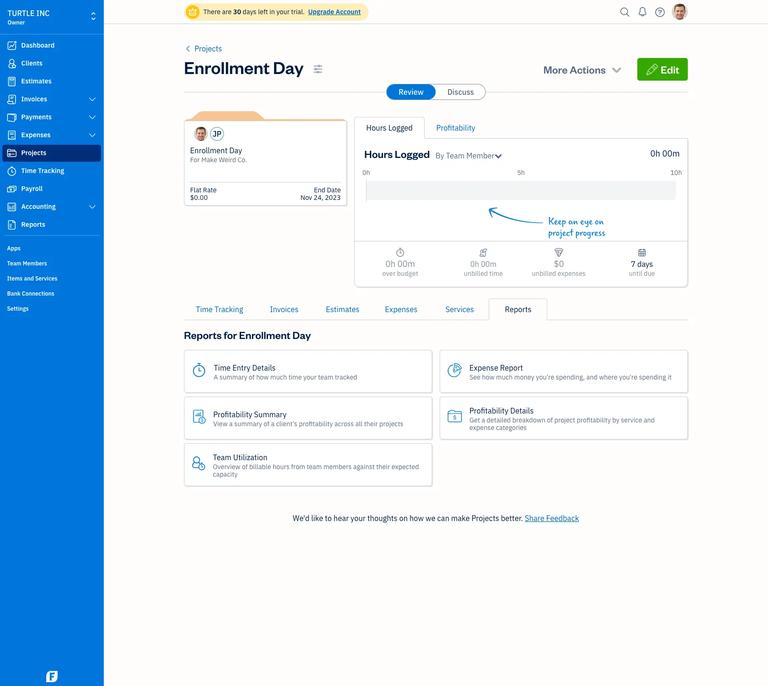 Task type: locate. For each thing, give the bounding box(es) containing it.
details inside time entry details a summary of how much time your team tracked
[[252, 363, 276, 372]]

0h 00m over budget
[[382, 259, 418, 278]]

much
[[270, 373, 287, 381], [496, 373, 513, 381]]

budget
[[397, 269, 418, 278]]

project inside "keep an eye on project progress"
[[548, 228, 573, 239]]

expense image
[[6, 131, 17, 140]]

1 chevron large down image from the top
[[88, 132, 97, 139]]

hours logged down 'review' link
[[366, 123, 413, 133]]

breakdown
[[512, 416, 545, 424]]

summary inside time entry details a summary of how much time your team tracked
[[220, 373, 247, 381]]

team right from
[[307, 463, 322, 471]]

you're right money
[[536, 373, 554, 381]]

on
[[595, 217, 604, 227], [399, 514, 408, 523]]

2 horizontal spatial reports
[[505, 305, 532, 314]]

1 vertical spatial chevron large down image
[[88, 114, 97, 121]]

day for enrollment day
[[273, 56, 304, 78]]

0 vertical spatial time
[[490, 269, 503, 278]]

hear
[[334, 514, 349, 523]]

pencil image
[[646, 63, 659, 76]]

a right get
[[482, 416, 485, 424]]

actions
[[570, 63, 606, 76]]

1 vertical spatial days
[[637, 259, 653, 269]]

0 horizontal spatial expenses link
[[2, 127, 101, 144]]

0 vertical spatial tracking
[[38, 167, 64, 175]]

of
[[249, 373, 255, 381], [547, 416, 553, 424], [264, 420, 269, 428], [242, 463, 248, 471]]

expenses down budget
[[385, 305, 418, 314]]

expenses image
[[554, 247, 564, 259]]

1 horizontal spatial 00m
[[481, 259, 497, 269]]

chevron large down image up projects link
[[88, 132, 97, 139]]

chevron large down image inside accounting link
[[88, 203, 97, 211]]

0h inside 0h 00m over budget
[[386, 259, 395, 269]]

0 vertical spatial their
[[364, 420, 378, 428]]

settings for this project image
[[313, 64, 323, 75]]

1 horizontal spatial tracking
[[215, 305, 243, 314]]

0 vertical spatial estimates link
[[2, 73, 101, 90]]

0 horizontal spatial time
[[288, 373, 302, 381]]

1 vertical spatial hours
[[364, 147, 393, 160]]

profitability left across
[[299, 420, 333, 428]]

for
[[190, 156, 200, 164]]

settings link
[[2, 301, 101, 316]]

profitability for profitability details get a detailed breakdown of project profitability by service and expense categories
[[469, 406, 508, 415]]

0h for 0h 00m
[[650, 148, 660, 159]]

1 vertical spatial day
[[229, 146, 242, 155]]

discuss
[[447, 87, 474, 97]]

1 vertical spatial logged
[[395, 147, 430, 160]]

0 vertical spatial time tracking
[[21, 167, 64, 175]]

unbilled down expenses icon
[[532, 269, 556, 278]]

profitability inside the profitability summary view a summary of a client's profitability across all their projects
[[299, 420, 333, 428]]

1 horizontal spatial profitability
[[577, 416, 611, 424]]

0 vertical spatial chevron large down image
[[88, 132, 97, 139]]

0 vertical spatial invoices
[[21, 95, 47, 103]]

tracking
[[38, 167, 64, 175], [215, 305, 243, 314]]

time tracking link up for
[[184, 299, 255, 320]]

across
[[335, 420, 354, 428]]

accounting link
[[2, 199, 101, 216]]

team down apps
[[7, 260, 21, 267]]

of down entry
[[249, 373, 255, 381]]

days right 30
[[243, 8, 256, 16]]

day left settings for this project image
[[273, 56, 304, 78]]

0 vertical spatial enrollment
[[184, 56, 270, 78]]

services
[[35, 275, 57, 282], [445, 305, 474, 314]]

on right thoughts
[[399, 514, 408, 523]]

1 vertical spatial their
[[376, 463, 390, 471]]

00m right over
[[397, 259, 415, 269]]

accounting
[[21, 202, 56, 211]]

1 horizontal spatial on
[[595, 217, 604, 227]]

a
[[482, 416, 485, 424], [229, 420, 233, 428], [271, 420, 275, 428]]

crown image
[[188, 7, 198, 17]]

and right the service
[[644, 416, 655, 424]]

2 unbilled from the left
[[532, 269, 556, 278]]

services link
[[431, 299, 489, 320]]

1 vertical spatial services
[[445, 305, 474, 314]]

much inside expense report see how much money you're spending, and where you're spending it
[[496, 373, 513, 381]]

1 horizontal spatial services
[[445, 305, 474, 314]]

0 horizontal spatial reports
[[21, 220, 45, 229]]

1 vertical spatial project
[[554, 416, 575, 424]]

turtle
[[8, 8, 35, 18]]

how down expense
[[482, 373, 495, 381]]

nov
[[301, 193, 312, 202]]

1 horizontal spatial time tracking link
[[184, 299, 255, 320]]

expenses
[[21, 131, 51, 139], [385, 305, 418, 314]]

details right entry
[[252, 363, 276, 372]]

1 vertical spatial details
[[510, 406, 534, 415]]

flat
[[190, 186, 201, 194]]

much inside time entry details a summary of how much time your team tracked
[[270, 373, 287, 381]]

on right eye
[[595, 217, 604, 227]]

team inside main element
[[7, 260, 21, 267]]

items and services
[[7, 275, 57, 282]]

their right all on the bottom left of page
[[364, 420, 378, 428]]

1 vertical spatial summary
[[234, 420, 262, 428]]

profitability inside profitability details get a detailed breakdown of project profitability by service and expense categories
[[577, 416, 611, 424]]

1 horizontal spatial estimates link
[[314, 299, 372, 320]]

team up overview
[[213, 453, 231, 462]]

details up breakdown
[[510, 406, 534, 415]]

money image
[[6, 184, 17, 194]]

chevron large down image for accounting
[[88, 203, 97, 211]]

0 horizontal spatial your
[[276, 8, 290, 16]]

0 horizontal spatial how
[[256, 373, 269, 381]]

estimates link for invoices link to the left
[[2, 73, 101, 90]]

1 horizontal spatial estimates
[[326, 305, 360, 314]]

service
[[621, 416, 642, 424]]

time tracking up for
[[196, 305, 243, 314]]

details
[[252, 363, 276, 372], [510, 406, 534, 415]]

1 vertical spatial enrollment
[[190, 146, 228, 155]]

it
[[668, 373, 672, 381]]

to
[[325, 514, 332, 523]]

1 vertical spatial your
[[303, 373, 317, 381]]

0 vertical spatial your
[[276, 8, 290, 16]]

1 vertical spatial invoices
[[270, 305, 299, 314]]

and left where
[[586, 373, 598, 381]]

from
[[291, 463, 305, 471]]

clients link
[[2, 55, 101, 72]]

1 horizontal spatial much
[[496, 373, 513, 381]]

Hours Logged Group By field
[[436, 150, 502, 161]]

enrollment inside enrollment day for make weird co.
[[190, 146, 228, 155]]

2 vertical spatial day
[[293, 328, 311, 342]]

review
[[399, 87, 424, 97]]

time tracking down projects link
[[21, 167, 64, 175]]

reports for enrollment day
[[184, 328, 311, 342]]

a down summary
[[271, 420, 275, 428]]

0 horizontal spatial tracking
[[38, 167, 64, 175]]

0 horizontal spatial on
[[399, 514, 408, 523]]

profitability left by
[[577, 416, 611, 424]]

time tracking
[[21, 167, 64, 175], [196, 305, 243, 314]]

chevron large down image
[[88, 132, 97, 139], [88, 203, 97, 211]]

1 horizontal spatial reports
[[184, 328, 222, 342]]

1 vertical spatial on
[[399, 514, 408, 523]]

profitability up by team member
[[436, 123, 475, 133]]

tracking up for
[[215, 305, 243, 314]]

of down utilization
[[242, 463, 248, 471]]

time inside "0h 00m unbilled time"
[[490, 269, 503, 278]]

enrollment for enrollment day for make weird co.
[[190, 146, 228, 155]]

1 vertical spatial time
[[288, 373, 302, 381]]

1 vertical spatial time
[[196, 305, 213, 314]]

team inside team utilization overview of billable hours from team members against their expected capacity
[[213, 453, 231, 462]]

profitability for profitability summary view a summary of a client's profitability across all their projects
[[213, 410, 252, 419]]

services up bank connections link
[[35, 275, 57, 282]]

profitability up detailed at the right bottom
[[469, 406, 508, 415]]

unbilled
[[464, 269, 488, 278], [532, 269, 556, 278]]

10h
[[670, 168, 682, 177]]

2023
[[325, 193, 341, 202]]

expenses link up projects link
[[2, 127, 101, 144]]

1 you're from the left
[[536, 373, 554, 381]]

chevron large down image inside payments link
[[88, 114, 97, 121]]

how
[[256, 373, 269, 381], [482, 373, 495, 381], [410, 514, 424, 523]]

1 horizontal spatial details
[[510, 406, 534, 415]]

enrollment for enrollment day
[[184, 56, 270, 78]]

chevron large down image
[[88, 96, 97, 103], [88, 114, 97, 121]]

owner
[[8, 19, 25, 26]]

0 vertical spatial services
[[35, 275, 57, 282]]

team left tracked
[[318, 373, 333, 381]]

2 vertical spatial team
[[213, 453, 231, 462]]

estimates
[[21, 77, 52, 85], [326, 305, 360, 314]]

and
[[24, 275, 34, 282], [586, 373, 598, 381], [644, 416, 655, 424]]

team for utilization
[[213, 453, 231, 462]]

a right view
[[229, 420, 233, 428]]

0 vertical spatial day
[[273, 56, 304, 78]]

1 vertical spatial team
[[307, 463, 322, 471]]

0 vertical spatial reports link
[[2, 217, 101, 234]]

summary
[[220, 373, 247, 381], [234, 420, 262, 428]]

your right in
[[276, 8, 290, 16]]

their inside the profitability summary view a summary of a client's profitability across all their projects
[[364, 420, 378, 428]]

1 vertical spatial expenses link
[[372, 299, 431, 320]]

unbilled down invoices 'icon'
[[464, 269, 488, 278]]

we'd like to hear your thoughts on how we can make projects better. share feedback
[[293, 514, 579, 523]]

project down keep
[[548, 228, 573, 239]]

are
[[222, 8, 232, 16]]

inc
[[36, 8, 50, 18]]

details inside profitability details get a detailed breakdown of project profitability by service and expense categories
[[510, 406, 534, 415]]

overview
[[213, 463, 240, 471]]

you're right where
[[619, 373, 637, 381]]

0 horizontal spatial estimates link
[[2, 73, 101, 90]]

project inside profitability details get a detailed breakdown of project profitability by service and expense categories
[[554, 416, 575, 424]]

expenses down payments
[[21, 131, 51, 139]]

invoices image
[[479, 247, 488, 259]]

1 horizontal spatial invoices link
[[255, 299, 314, 320]]

chevron large down image for payments
[[88, 114, 97, 121]]

0 vertical spatial hours
[[366, 123, 387, 133]]

0 horizontal spatial much
[[270, 373, 287, 381]]

much up summary
[[270, 373, 287, 381]]

logged down 'review' link
[[388, 123, 413, 133]]

2 vertical spatial reports
[[184, 328, 222, 342]]

1 horizontal spatial a
[[271, 420, 275, 428]]

services down "0h 00m unbilled time"
[[445, 305, 474, 314]]

logged left "by"
[[395, 147, 430, 160]]

payments
[[21, 113, 52, 121]]

invoices inside main element
[[21, 95, 47, 103]]

summary inside the profitability summary view a summary of a client's profitability across all their projects
[[234, 420, 262, 428]]

day up co.
[[229, 146, 242, 155]]

profitability summary view a summary of a client's profitability across all their projects
[[213, 410, 403, 428]]

0 vertical spatial time tracking link
[[2, 163, 101, 180]]

0h inside "0h 00m unbilled time"
[[470, 259, 479, 269]]

time
[[490, 269, 503, 278], [288, 373, 302, 381]]

projects right the make
[[472, 514, 499, 523]]

1 chevron large down image from the top
[[88, 96, 97, 103]]

day
[[273, 56, 304, 78], [229, 146, 242, 155], [293, 328, 311, 342]]

2 chevron large down image from the top
[[88, 203, 97, 211]]

their
[[364, 420, 378, 428], [376, 463, 390, 471]]

day for enrollment day for make weird co.
[[229, 146, 242, 155]]

projects right chevronleft icon
[[194, 44, 222, 53]]

expenses link down budget
[[372, 299, 431, 320]]

1 vertical spatial tracking
[[215, 305, 243, 314]]

timetracking image
[[395, 247, 405, 259]]

profitability up view
[[213, 410, 252, 419]]

invoices link up 'reports for enrollment day' at the left
[[255, 299, 314, 320]]

2 vertical spatial projects
[[472, 514, 499, 523]]

chevron large down image down payroll link
[[88, 203, 97, 211]]

2 vertical spatial and
[[644, 416, 655, 424]]

1 unbilled from the left
[[464, 269, 488, 278]]

payroll link
[[2, 181, 101, 198]]

feedback
[[546, 514, 579, 523]]

1 vertical spatial chevron large down image
[[88, 203, 97, 211]]

and inside profitability details get a detailed breakdown of project profitability by service and expense categories
[[644, 416, 655, 424]]

time entry details a summary of how much time your team tracked
[[214, 363, 357, 381]]

expenses link
[[2, 127, 101, 144], [372, 299, 431, 320]]

of inside time entry details a summary of how much time your team tracked
[[249, 373, 255, 381]]

expenses
[[558, 269, 586, 278]]

profitability for profitability summary
[[299, 420, 333, 428]]

days inside 7 days until due
[[637, 259, 653, 269]]

0 vertical spatial team
[[446, 151, 465, 160]]

enrollment up make
[[190, 146, 228, 155]]

1 much from the left
[[270, 373, 287, 381]]

more actions button
[[535, 58, 632, 81]]

invoices up payments
[[21, 95, 47, 103]]

1 horizontal spatial your
[[303, 373, 317, 381]]

hours logged
[[366, 123, 413, 133], [364, 147, 430, 160]]

reports
[[21, 220, 45, 229], [505, 305, 532, 314], [184, 328, 222, 342]]

how up summary
[[256, 373, 269, 381]]

their right 'against'
[[376, 463, 390, 471]]

2 horizontal spatial team
[[446, 151, 465, 160]]

items and services link
[[2, 271, 101, 285]]

2 chevron large down image from the top
[[88, 114, 97, 121]]

0 vertical spatial summary
[[220, 373, 247, 381]]

0h for 0h
[[362, 168, 370, 177]]

a inside profitability details get a detailed breakdown of project profitability by service and expense categories
[[482, 416, 485, 424]]

00m down invoices 'icon'
[[481, 259, 497, 269]]

much down report
[[496, 373, 513, 381]]

1 horizontal spatial time tracking
[[196, 305, 243, 314]]

enrollment down the projects button
[[184, 56, 270, 78]]

0 horizontal spatial a
[[229, 420, 233, 428]]

your right hear on the bottom of page
[[351, 514, 366, 523]]

make
[[451, 514, 470, 523]]

how left we
[[410, 514, 424, 523]]

0 horizontal spatial expenses
[[21, 131, 51, 139]]

of inside the profitability summary view a summary of a client's profitability across all their projects
[[264, 420, 269, 428]]

project right breakdown
[[554, 416, 575, 424]]

enrollment right for
[[239, 328, 291, 342]]

1 horizontal spatial unbilled
[[532, 269, 556, 278]]

30
[[233, 8, 241, 16]]

of inside team utilization overview of billable hours from team members against their expected capacity
[[242, 463, 248, 471]]

of right breakdown
[[547, 416, 553, 424]]

team members
[[7, 260, 47, 267]]

1 horizontal spatial days
[[637, 259, 653, 269]]

team members link
[[2, 256, 101, 270]]

0 vertical spatial invoices link
[[2, 91, 101, 108]]

summary down entry
[[220, 373, 247, 381]]

summary
[[254, 410, 287, 419]]

chevrondown image
[[610, 63, 623, 76]]

invoices link up payments link
[[2, 91, 101, 108]]

0 vertical spatial logged
[[388, 123, 413, 133]]

payment image
[[6, 113, 17, 122]]

your
[[276, 8, 290, 16], [303, 373, 317, 381], [351, 514, 366, 523]]

2 horizontal spatial time
[[214, 363, 231, 372]]

capacity
[[213, 470, 238, 479]]

of down summary
[[264, 420, 269, 428]]

your left tracked
[[303, 373, 317, 381]]

0 vertical spatial details
[[252, 363, 276, 372]]

days up due
[[637, 259, 653, 269]]

and right the items
[[24, 275, 34, 282]]

chart image
[[6, 202, 17, 212]]

projects
[[379, 420, 403, 428]]

0 horizontal spatial 00m
[[397, 259, 415, 269]]

0 horizontal spatial projects
[[21, 149, 46, 157]]

profitability inside the profitability summary view a summary of a client's profitability across all their projects
[[213, 410, 252, 419]]

progress
[[575, 228, 605, 239]]

0 horizontal spatial time
[[21, 167, 36, 175]]

a
[[214, 373, 218, 381]]

00m for 0h 00m over budget
[[397, 259, 415, 269]]

tracking down projects link
[[38, 167, 64, 175]]

2 much from the left
[[496, 373, 513, 381]]

$0
[[554, 259, 564, 269]]

time tracking link up payroll link
[[2, 163, 101, 180]]

00m inside 0h 00m over budget
[[397, 259, 415, 269]]

tracking inside main element
[[38, 167, 64, 175]]

enrollment day
[[184, 56, 304, 78]]

0 horizontal spatial and
[[24, 275, 34, 282]]

search image
[[618, 5, 633, 19]]

summary down summary
[[234, 420, 262, 428]]

0 vertical spatial days
[[243, 8, 256, 16]]

0 vertical spatial estimates
[[21, 77, 52, 85]]

1 vertical spatial time tracking link
[[184, 299, 255, 320]]

profitability for profitability details
[[577, 416, 611, 424]]

invoices up 'reports for enrollment day' at the left
[[270, 305, 299, 314]]

00m inside "0h 00m unbilled time"
[[481, 259, 497, 269]]

2 you're from the left
[[619, 373, 637, 381]]

00m up 10h at the right top of page
[[662, 148, 680, 159]]

apps link
[[2, 241, 101, 255]]

a for profitability details
[[482, 416, 485, 424]]

1 horizontal spatial expenses
[[385, 305, 418, 314]]

day inside enrollment day for make weird co.
[[229, 146, 242, 155]]

profitability inside profitability details get a detailed breakdown of project profitability by service and expense categories
[[469, 406, 508, 415]]

settings
[[7, 305, 29, 312]]

day up time entry details a summary of how much time your team tracked at left
[[293, 328, 311, 342]]

dashboard link
[[2, 37, 101, 54]]

logged
[[388, 123, 413, 133], [395, 147, 430, 160]]

1 horizontal spatial expenses link
[[372, 299, 431, 320]]

expense
[[469, 363, 498, 372]]

projects right project icon
[[21, 149, 46, 157]]

0 vertical spatial project
[[548, 228, 573, 239]]

2 horizontal spatial projects
[[472, 514, 499, 523]]

team right "by"
[[446, 151, 465, 160]]

of inside profitability details get a detailed breakdown of project profitability by service and expense categories
[[547, 416, 553, 424]]

freshbooks image
[[44, 671, 59, 683]]

team inside team utilization overview of billable hours from team members against their expected capacity
[[307, 463, 322, 471]]

1 vertical spatial team
[[7, 260, 21, 267]]

24,
[[314, 193, 323, 202]]

enrollment day for make weird co.
[[190, 146, 247, 164]]

hours logged down hours logged button
[[364, 147, 430, 160]]

estimates inside main element
[[21, 77, 52, 85]]

0 vertical spatial reports
[[21, 220, 45, 229]]

0h for 0h 00m over budget
[[386, 259, 395, 269]]

notifications image
[[635, 2, 650, 21]]



Task type: describe. For each thing, give the bounding box(es) containing it.
rate
[[203, 186, 217, 194]]

projects link
[[2, 145, 101, 162]]

members
[[323, 463, 352, 471]]

1 vertical spatial estimates
[[326, 305, 360, 314]]

members
[[23, 260, 47, 267]]

view
[[213, 420, 228, 428]]

chevron large down image for expenses
[[88, 132, 97, 139]]

upgrade account link
[[306, 8, 361, 16]]

summary for time
[[220, 373, 247, 381]]

all
[[355, 420, 363, 428]]

invoice image
[[6, 95, 17, 104]]

0 horizontal spatial invoices link
[[2, 91, 101, 108]]

unbilled inside "$0 unbilled expenses"
[[532, 269, 556, 278]]

dashboard
[[21, 41, 55, 50]]

upgrade
[[308, 8, 334, 16]]

by
[[612, 416, 619, 424]]

bank
[[7, 290, 21, 297]]

1 horizontal spatial time
[[196, 305, 213, 314]]

by team member
[[436, 151, 495, 160]]

end
[[314, 186, 325, 194]]

profitability details get a detailed breakdown of project profitability by service and expense categories
[[469, 406, 655, 432]]

spending,
[[556, 373, 585, 381]]

see
[[469, 373, 481, 381]]

estimate image
[[6, 77, 17, 86]]

$0 unbilled expenses
[[532, 259, 586, 278]]

0 vertical spatial hours logged
[[366, 123, 413, 133]]

a for profitability summary
[[229, 420, 233, 428]]

chevronleft image
[[184, 43, 193, 54]]

timer image
[[6, 167, 17, 176]]

there are 30 days left in your trial. upgrade account
[[203, 8, 361, 16]]

we'd
[[293, 514, 309, 523]]

co.
[[238, 156, 247, 164]]

share
[[525, 514, 544, 523]]

against
[[353, 463, 375, 471]]

time inside time entry details a summary of how much time your team tracked
[[288, 373, 302, 381]]

weird
[[219, 156, 236, 164]]

go to help image
[[653, 5, 668, 19]]

main element
[[0, 0, 127, 686]]

there
[[203, 8, 221, 16]]

hours logged button
[[366, 122, 413, 134]]

payroll
[[21, 184, 43, 193]]

0h 00m
[[650, 148, 680, 159]]

and inside expense report see how much money you're spending, and where you're spending it
[[586, 373, 598, 381]]

over
[[382, 269, 395, 278]]

reports inside main element
[[21, 220, 45, 229]]

jp
[[213, 129, 221, 139]]

on inside "keep an eye on project progress"
[[595, 217, 604, 227]]

expense
[[469, 423, 494, 432]]

00m for 0h 00m unbilled time
[[481, 259, 497, 269]]

edit
[[661, 63, 679, 76]]

dashboard image
[[6, 41, 17, 50]]

time inside time entry details a summary of how much time your team tracked
[[214, 363, 231, 372]]

client image
[[6, 59, 17, 68]]

1 vertical spatial expenses
[[385, 305, 418, 314]]

time tracking inside main element
[[21, 167, 64, 175]]

1 horizontal spatial how
[[410, 514, 424, 523]]

clients
[[21, 59, 43, 67]]

account
[[336, 8, 361, 16]]

like
[[311, 514, 323, 523]]

more
[[543, 63, 568, 76]]

where
[[599, 373, 618, 381]]

estimates link for the rightmost expenses link
[[314, 299, 372, 320]]

edit link
[[637, 58, 688, 81]]

categories
[[496, 423, 527, 432]]

1 vertical spatial reports link
[[489, 299, 548, 320]]

1 vertical spatial time tracking
[[196, 305, 243, 314]]

items
[[7, 275, 23, 282]]

end date nov 24, 2023
[[301, 186, 341, 202]]

summary for profitability
[[234, 420, 262, 428]]

services inside items and services link
[[35, 275, 57, 282]]

1 vertical spatial hours logged
[[364, 147, 430, 160]]

projects inside button
[[194, 44, 222, 53]]

team inside time entry details a summary of how much time your team tracked
[[318, 373, 333, 381]]

your inside time entry details a summary of how much time your team tracked
[[303, 373, 317, 381]]

can
[[437, 514, 449, 523]]

chevron large down image for invoices
[[88, 96, 97, 103]]

we
[[426, 514, 435, 523]]

2 vertical spatial your
[[351, 514, 366, 523]]

how inside expense report see how much money you're spending, and where you're spending it
[[482, 373, 495, 381]]

project image
[[6, 149, 17, 158]]

team inside hours logged group by field
[[446, 151, 465, 160]]

spending
[[639, 373, 666, 381]]

0 horizontal spatial reports link
[[2, 217, 101, 234]]

left
[[258, 8, 268, 16]]

get
[[469, 416, 480, 424]]

client's
[[276, 420, 297, 428]]

by
[[436, 151, 444, 160]]

1 vertical spatial reports
[[505, 305, 532, 314]]

how inside time entry details a summary of how much time your team tracked
[[256, 373, 269, 381]]

report
[[500, 363, 523, 372]]

time inside main element
[[21, 167, 36, 175]]

an
[[568, 217, 578, 227]]

hours
[[273, 463, 290, 471]]

7 days until due
[[629, 259, 655, 278]]

unbilled inside "0h 00m unbilled time"
[[464, 269, 488, 278]]

member
[[466, 151, 495, 160]]

connections
[[22, 290, 54, 297]]

money
[[514, 373, 534, 381]]

their inside team utilization overview of billable hours from team members against their expected capacity
[[376, 463, 390, 471]]

projects inside main element
[[21, 149, 46, 157]]

expenses inside main element
[[21, 131, 51, 139]]

2 vertical spatial enrollment
[[239, 328, 291, 342]]

and inside main element
[[24, 275, 34, 282]]

1 vertical spatial invoices link
[[255, 299, 314, 320]]

thoughts
[[367, 514, 397, 523]]

team for members
[[7, 260, 21, 267]]

review link
[[387, 84, 436, 100]]

more actions
[[543, 63, 606, 76]]

profitability for profitability
[[436, 123, 475, 133]]

report image
[[6, 220, 17, 230]]

keep
[[548, 217, 566, 227]]

expense report see how much money you're spending, and where you're spending it
[[469, 363, 672, 381]]

eye
[[580, 217, 593, 227]]

for
[[224, 328, 237, 342]]

0 horizontal spatial time tracking link
[[2, 163, 101, 180]]

1 horizontal spatial invoices
[[270, 305, 299, 314]]

keep an eye on project progress
[[548, 217, 605, 239]]

profitability button
[[436, 122, 475, 134]]

services inside services 'link'
[[445, 305, 474, 314]]

bank connections
[[7, 290, 54, 297]]

0h for 0h 00m unbilled time
[[470, 259, 479, 269]]

hours inside button
[[366, 123, 387, 133]]

logged inside hours logged button
[[388, 123, 413, 133]]

in
[[269, 8, 275, 16]]

0 vertical spatial expenses link
[[2, 127, 101, 144]]

billable
[[249, 463, 271, 471]]

flat rate $0.00
[[190, 186, 217, 202]]

5h
[[517, 168, 525, 177]]

calendar image
[[638, 247, 646, 259]]

apps
[[7, 245, 21, 252]]

00m for 0h 00m
[[662, 148, 680, 159]]

until
[[629, 269, 642, 278]]



Task type: vqa. For each thing, say whether or not it's contained in the screenshot.
PDF
no



